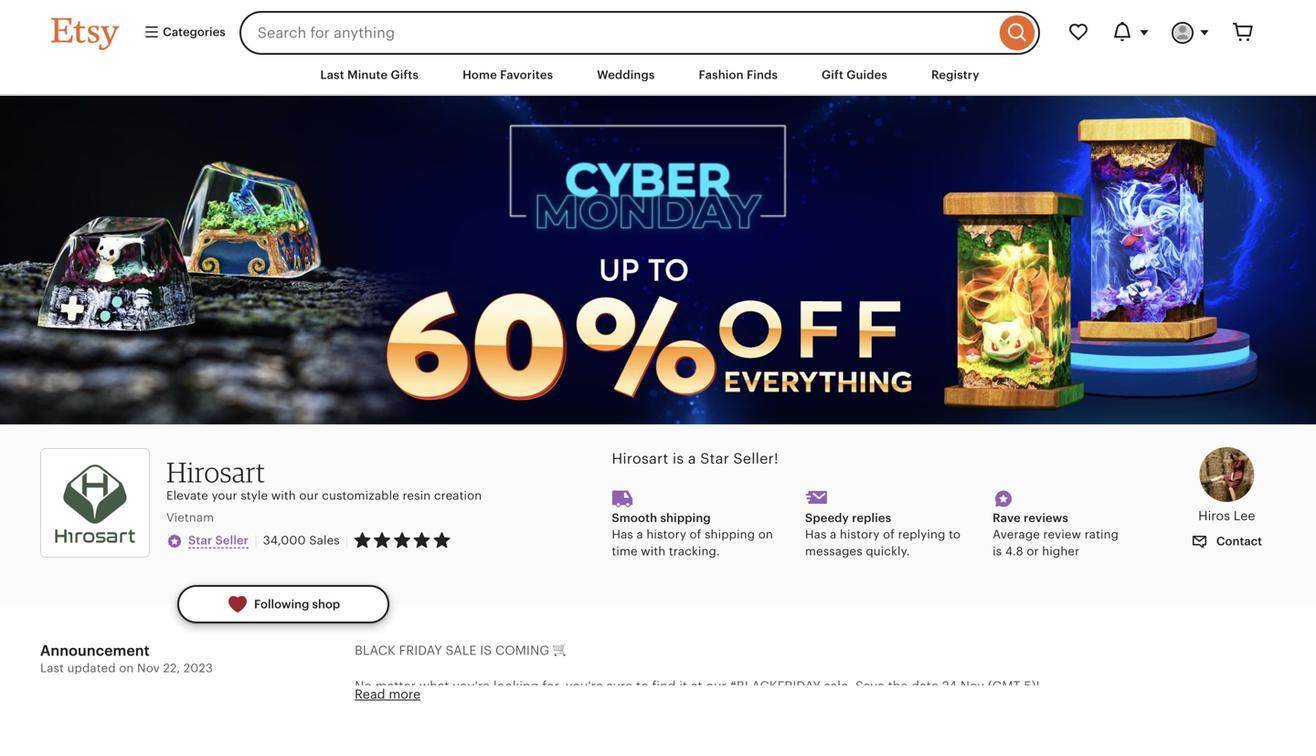 Task type: vqa. For each thing, say whether or not it's contained in the screenshot.
Registry LINK
yes



Task type: locate. For each thing, give the bounding box(es) containing it.
history down replies
[[840, 528, 880, 542]]

a inside smooth shipping has a history of shipping on time with tracking.
[[637, 528, 643, 542]]

1 vertical spatial is
[[993, 545, 1002, 559]]

2 has from the left
[[805, 528, 827, 542]]

looking
[[493, 680, 539, 694]]

nov inside no matter what you're looking for, you're sure to find it at our #blackfriday sale. save the date 24 nov (gmt-5)! 👉 suprise gift keycap & 20% discount
[[960, 680, 984, 694]]

is up smooth shipping has a history of shipping on time with tracking.
[[672, 451, 684, 468]]

0 horizontal spatial you're
[[453, 680, 490, 694]]

fashion finds link
[[685, 58, 791, 92]]

sales
[[309, 534, 340, 548]]

with
[[271, 489, 296, 503], [641, 545, 666, 559]]

0 horizontal spatial star
[[188, 534, 212, 548]]

1 horizontal spatial has
[[805, 528, 827, 542]]

hirosart up smooth at the left of the page
[[612, 451, 668, 468]]

|
[[254, 534, 258, 548], [345, 534, 349, 548]]

is
[[480, 644, 492, 658]]

1 has from the left
[[612, 528, 633, 542]]

1 horizontal spatial nov
[[960, 680, 984, 694]]

our
[[299, 489, 319, 503], [706, 680, 726, 694]]

no matter what you're looking for, you're sure to find it at our #blackfriday sale. save the date 24 nov (gmt-5)! 👉 suprise gift keycap & 20% discount
[[355, 680, 1040, 712]]

star
[[700, 451, 729, 468], [188, 534, 212, 548]]

1 vertical spatial nov
[[960, 680, 984, 694]]

following
[[254, 598, 309, 612]]

0 horizontal spatial with
[[271, 489, 296, 503]]

star inside "button"
[[188, 534, 212, 548]]

2 of from the left
[[883, 528, 895, 542]]

1 horizontal spatial star
[[700, 451, 729, 468]]

to inside no matter what you're looking for, you're sure to find it at our #blackfriday sale. save the date 24 nov (gmt-5)! 👉 suprise gift keycap & 20% discount
[[636, 680, 649, 694]]

of for shipping
[[690, 528, 701, 542]]

last left updated
[[40, 662, 64, 676]]

1 horizontal spatial you're
[[566, 680, 603, 694]]

0 horizontal spatial a
[[637, 528, 643, 542]]

seller
[[215, 534, 249, 548]]

1 horizontal spatial |
[[345, 534, 349, 548]]

0 vertical spatial nov
[[137, 662, 160, 676]]

history
[[646, 528, 686, 542], [840, 528, 880, 542]]

of inside "speedy replies has a history of replying to messages quickly."
[[883, 528, 895, 542]]

has down speedy
[[805, 528, 827, 542]]

0 vertical spatial star
[[700, 451, 729, 468]]

rave
[[993, 512, 1021, 525]]

star seller
[[188, 534, 249, 548]]

gift
[[822, 68, 843, 82]]

a inside "speedy replies has a history of replying to messages quickly."
[[830, 528, 837, 542]]

our inside no matter what you're looking for, you're sure to find it at our #blackfriday sale. save the date 24 nov (gmt-5)! 👉 suprise gift keycap & 20% discount
[[706, 680, 726, 694]]

to
[[949, 528, 961, 542], [636, 680, 649, 694]]

following shop button
[[177, 586, 389, 624]]

date
[[911, 680, 939, 694]]

0 vertical spatial is
[[672, 451, 684, 468]]

0 horizontal spatial of
[[690, 528, 701, 542]]

history inside "speedy replies has a history of replying to messages quickly."
[[840, 528, 880, 542]]

read
[[355, 688, 385, 702]]

0 vertical spatial last
[[320, 68, 344, 82]]

a
[[688, 451, 696, 468], [637, 528, 643, 542], [830, 528, 837, 542]]

0 horizontal spatial on
[[119, 662, 134, 676]]

nov
[[137, 662, 160, 676], [960, 680, 984, 694]]

star down vietnam
[[188, 534, 212, 548]]

1 horizontal spatial a
[[688, 451, 696, 468]]

no
[[355, 680, 372, 694]]

of for replying
[[883, 528, 895, 542]]

average
[[993, 528, 1040, 542]]

| right seller
[[254, 534, 258, 548]]

you're
[[453, 680, 490, 694], [566, 680, 603, 694]]

a left seller!
[[688, 451, 696, 468]]

or
[[1027, 545, 1039, 559]]

shop
[[312, 598, 340, 612]]

hirosart inside hirosart elevate your style with our customizable resin creation
[[166, 455, 265, 489]]

1 vertical spatial with
[[641, 545, 666, 559]]

1 horizontal spatial last
[[320, 68, 344, 82]]

hirosart
[[612, 451, 668, 468], [166, 455, 265, 489]]

None search field
[[239, 11, 1040, 55]]

nov left 22,
[[137, 662, 160, 676]]

0 horizontal spatial history
[[646, 528, 686, 542]]

1 horizontal spatial to
[[949, 528, 961, 542]]

0 horizontal spatial nov
[[137, 662, 160, 676]]

1 vertical spatial to
[[636, 680, 649, 694]]

is inside rave reviews average review rating is 4.8 or higher
[[993, 545, 1002, 559]]

replying
[[898, 528, 945, 542]]

has for has a history of replying to messages quickly.
[[805, 528, 827, 542]]

rating
[[1085, 528, 1119, 542]]

1 horizontal spatial our
[[706, 680, 726, 694]]

you're up 'discount'
[[566, 680, 603, 694]]

history inside smooth shipping has a history of shipping on time with tracking.
[[646, 528, 686, 542]]

categories banner
[[18, 0, 1298, 55]]

1 of from the left
[[690, 528, 701, 542]]

of up quickly.
[[883, 528, 895, 542]]

last
[[320, 68, 344, 82], [40, 662, 64, 676]]

to left find at bottom
[[636, 680, 649, 694]]

history for with
[[646, 528, 686, 542]]

2 you're from the left
[[566, 680, 603, 694]]

has inside "speedy replies has a history of replying to messages quickly."
[[805, 528, 827, 542]]

at
[[691, 680, 702, 694]]

fashion finds
[[699, 68, 778, 82]]

1 vertical spatial star
[[188, 534, 212, 548]]

history up "tracking."
[[646, 528, 686, 542]]

1 horizontal spatial hirosart
[[612, 451, 668, 468]]

you're up keycap
[[453, 680, 490, 694]]

1 vertical spatial last
[[40, 662, 64, 676]]

is left 4.8
[[993, 545, 1002, 559]]

2 horizontal spatial a
[[830, 528, 837, 542]]

2 history from the left
[[840, 528, 880, 542]]

higher
[[1042, 545, 1080, 559]]

1 horizontal spatial with
[[641, 545, 666, 559]]

our up | 34,000 sales |
[[299, 489, 319, 503]]

none search field inside categories banner
[[239, 11, 1040, 55]]

of inside smooth shipping has a history of shipping on time with tracking.
[[690, 528, 701, 542]]

| right sales
[[345, 534, 349, 548]]

hiros lee image
[[1199, 448, 1254, 503]]

0 vertical spatial on
[[758, 528, 773, 542]]

what
[[419, 680, 449, 694]]

messages
[[805, 545, 862, 559]]

1 horizontal spatial on
[[758, 528, 773, 542]]

1 vertical spatial on
[[119, 662, 134, 676]]

has up time
[[612, 528, 633, 542]]

0 vertical spatial our
[[299, 489, 319, 503]]

our right at
[[706, 680, 726, 694]]

time
[[612, 545, 638, 559]]

last left minute
[[320, 68, 344, 82]]

gifts
[[391, 68, 419, 82]]

has inside smooth shipping has a history of shipping on time with tracking.
[[612, 528, 633, 542]]

elevate
[[166, 489, 208, 503]]

announcement last updated on nov 22, 2023
[[40, 643, 213, 676]]

1 history from the left
[[646, 528, 686, 542]]

star seller button
[[166, 532, 249, 550]]

nov inside announcement last updated on nov 22, 2023
[[137, 662, 160, 676]]

nov right 24
[[960, 680, 984, 694]]

0 horizontal spatial |
[[254, 534, 258, 548]]

a up messages
[[830, 528, 837, 542]]

0 vertical spatial to
[[949, 528, 961, 542]]

a down smooth at the left of the page
[[637, 528, 643, 542]]

of
[[690, 528, 701, 542], [883, 528, 895, 542]]

on
[[758, 528, 773, 542], [119, 662, 134, 676]]

has for has a history of shipping on time with tracking.
[[612, 528, 633, 542]]

style
[[241, 489, 268, 503]]

0 vertical spatial with
[[271, 489, 296, 503]]

menu bar containing last minute gifts
[[18, 55, 1298, 96]]

1 horizontal spatial is
[[993, 545, 1002, 559]]

read more link
[[355, 688, 421, 702]]

to right replying
[[949, 528, 961, 542]]

finds
[[747, 68, 778, 82]]

0 horizontal spatial has
[[612, 528, 633, 542]]

0 horizontal spatial to
[[636, 680, 649, 694]]

on right updated
[[119, 662, 134, 676]]

1 horizontal spatial of
[[883, 528, 895, 542]]

hirosart up your
[[166, 455, 265, 489]]

menu bar
[[18, 55, 1298, 96]]

0 vertical spatial shipping
[[660, 512, 711, 525]]

shipping
[[660, 512, 711, 525], [705, 528, 755, 542]]

| inside | 34,000 sales |
[[345, 534, 349, 548]]

0 horizontal spatial hirosart
[[166, 455, 265, 489]]

smooth shipping has a history of shipping on time with tracking.
[[612, 512, 773, 559]]

with right style
[[271, 489, 296, 503]]

with right time
[[641, 545, 666, 559]]

is
[[672, 451, 684, 468], [993, 545, 1002, 559]]

last inside menu bar
[[320, 68, 344, 82]]

fashion
[[699, 68, 744, 82]]

our inside hirosart elevate your style with our customizable resin creation
[[299, 489, 319, 503]]

a for smooth shipping
[[637, 528, 643, 542]]

on inside smooth shipping has a history of shipping on time with tracking.
[[758, 528, 773, 542]]

of up "tracking."
[[690, 528, 701, 542]]

with inside smooth shipping has a history of shipping on time with tracking.
[[641, 545, 666, 559]]

1 vertical spatial our
[[706, 680, 726, 694]]

0 horizontal spatial last
[[40, 662, 64, 676]]

find
[[652, 680, 676, 694]]

👉
[[355, 698, 367, 712]]

on down seller!
[[758, 528, 773, 542]]

0 horizontal spatial our
[[299, 489, 319, 503]]

star left seller!
[[700, 451, 729, 468]]

1 horizontal spatial history
[[840, 528, 880, 542]]



Task type: describe. For each thing, give the bounding box(es) containing it.
guides
[[846, 68, 887, 82]]

contact button
[[1178, 525, 1276, 559]]

discount
[[552, 698, 618, 712]]

tracking.
[[669, 545, 720, 559]]

hirosart for is
[[612, 451, 668, 468]]

home favorites link
[[449, 58, 567, 92]]

registry link
[[918, 58, 993, 92]]

registry
[[931, 68, 979, 82]]

for,
[[542, 680, 562, 694]]

hiros
[[1198, 509, 1230, 523]]

following shop
[[254, 598, 340, 612]]

hirosart elevate your style with our customizable resin creation
[[166, 455, 482, 503]]

a for speedy replies
[[830, 528, 837, 542]]

weddings link
[[583, 58, 669, 92]]

&
[[510, 698, 519, 712]]

hirosart is a star seller!
[[612, 451, 778, 468]]

customizable
[[322, 489, 399, 503]]

20%
[[522, 698, 548, 712]]

keycap
[[458, 698, 506, 712]]

more
[[389, 688, 421, 702]]

home
[[462, 68, 497, 82]]

contact
[[1213, 535, 1262, 549]]

resin
[[403, 489, 431, 503]]

quickly.
[[866, 545, 910, 559]]

home favorites
[[462, 68, 553, 82]]

gift guides link
[[808, 58, 901, 92]]

read more
[[355, 688, 421, 702]]

replies
[[852, 512, 891, 525]]

announcement
[[40, 643, 150, 660]]

star_seller image
[[166, 534, 183, 550]]

lee
[[1234, 509, 1255, 523]]

sure
[[606, 680, 633, 694]]

(gmt-
[[988, 680, 1024, 694]]

history for quickly.
[[840, 528, 880, 542]]

suprise
[[371, 698, 423, 712]]

#blackfriday
[[730, 680, 821, 694]]

gift guides
[[822, 68, 887, 82]]

0 horizontal spatial is
[[672, 451, 684, 468]]

minute
[[347, 68, 388, 82]]

🛒
[[553, 644, 566, 658]]

categories button
[[130, 16, 234, 49]]

22,
[[163, 662, 180, 676]]

| 34,000 sales |
[[254, 534, 349, 548]]

with inside hirosart elevate your style with our customizable resin creation
[[271, 489, 296, 503]]

black friday sale is coming 🛒
[[355, 644, 566, 658]]

the
[[888, 680, 908, 694]]

hiros lee link
[[1178, 448, 1276, 525]]

5)!
[[1024, 680, 1040, 694]]

review
[[1043, 528, 1081, 542]]

last minute gifts link
[[307, 58, 432, 92]]

vietnam
[[166, 511, 214, 525]]

updated
[[67, 662, 116, 676]]

sale.
[[824, 680, 852, 694]]

hirosart for elevate
[[166, 455, 265, 489]]

categories
[[160, 25, 226, 39]]

on inside announcement last updated on nov 22, 2023
[[119, 662, 134, 676]]

coming
[[495, 644, 549, 658]]

your
[[212, 489, 237, 503]]

friday
[[399, 644, 442, 658]]

24
[[942, 680, 957, 694]]

it
[[679, 680, 687, 694]]

matter
[[375, 680, 416, 694]]

to inside "speedy replies has a history of replying to messages quickly."
[[949, 528, 961, 542]]

favorites
[[500, 68, 553, 82]]

Search for anything text field
[[239, 11, 995, 55]]

last inside announcement last updated on nov 22, 2023
[[40, 662, 64, 676]]

4.8
[[1005, 545, 1023, 559]]

seller!
[[733, 451, 778, 468]]

gift
[[426, 698, 455, 712]]

black
[[355, 644, 396, 658]]

2023
[[184, 662, 213, 676]]

reviews
[[1024, 512, 1068, 525]]

weddings
[[597, 68, 655, 82]]

save
[[855, 680, 885, 694]]

creation
[[434, 489, 482, 503]]

1 you're from the left
[[453, 680, 490, 694]]

34,000
[[263, 534, 306, 548]]

speedy replies has a history of replying to messages quickly.
[[805, 512, 961, 559]]

1 vertical spatial shipping
[[705, 528, 755, 542]]

rave reviews average review rating is 4.8 or higher
[[993, 512, 1119, 559]]

smooth
[[612, 512, 657, 525]]

hiros lee
[[1198, 509, 1255, 523]]

last minute gifts
[[320, 68, 419, 82]]



